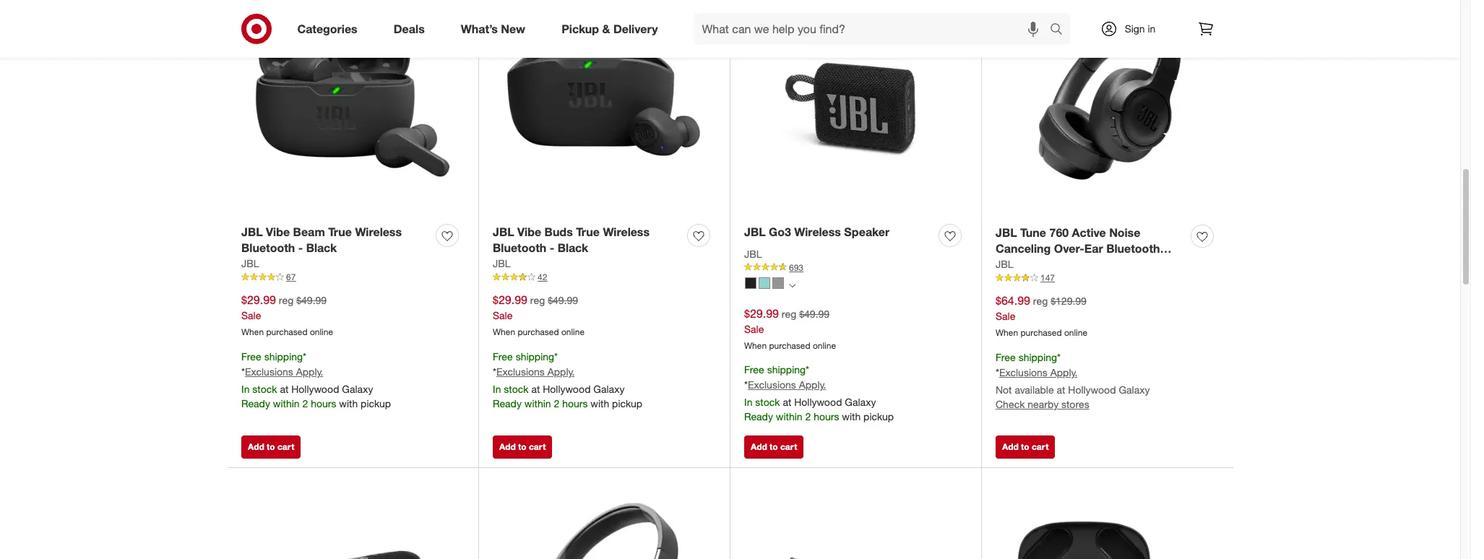 Task type: vqa. For each thing, say whether or not it's contained in the screenshot.
YOUR
no



Task type: locate. For each thing, give the bounding box(es) containing it.
apply. for wireless
[[799, 379, 826, 391]]

galaxy for jbl vibe beam true wireless bluetooth  - black
[[342, 383, 373, 395]]

0 horizontal spatial stock
[[252, 383, 277, 395]]

in for jbl vibe beam true wireless bluetooth  - black
[[241, 383, 250, 395]]

free for jbl vibe beam true wireless bluetooth  - black
[[241, 351, 261, 363]]

1 true from the left
[[328, 224, 352, 239]]

2 add to cart button from the left
[[493, 436, 552, 459]]

bluetooth inside jbl vibe beam true wireless bluetooth  - black
[[241, 241, 295, 255]]

jbl endurance peak 3 true wireless bluetooth - black image
[[996, 482, 1219, 559], [996, 482, 1219, 559]]

add for jbl go3 wireless speaker
[[751, 441, 767, 452]]

black inside jbl vibe beam true wireless bluetooth  - black
[[306, 241, 337, 255]]

black for buds
[[558, 241, 588, 255]]

stock
[[252, 383, 277, 395], [504, 383, 529, 395], [755, 396, 780, 408]]

2 horizontal spatial in
[[744, 396, 753, 408]]

hours for beam
[[311, 397, 336, 410]]

buds
[[545, 224, 573, 239]]

0 horizontal spatial black
[[306, 241, 337, 255]]

teal image
[[759, 278, 770, 289]]

4 cart from the left
[[1032, 441, 1049, 452]]

jbl link for jbl vibe buds true wireless bluetooth - black
[[493, 257, 511, 271]]

vibe
[[266, 224, 290, 239], [518, 224, 541, 239]]

add to cart for jbl vibe buds true wireless bluetooth - black
[[499, 441, 546, 452]]

purchased down 42
[[518, 327, 559, 338]]

0 horizontal spatial vibe
[[266, 224, 290, 239]]

1 horizontal spatial free shipping * * exclusions apply. in stock at  hollywood galaxy ready within 2 hours with pickup
[[493, 351, 643, 410]]

wireless down canceling
[[996, 258, 1043, 273]]

$64.99 reg $129.99 sale when purchased online
[[996, 294, 1088, 338]]

shipping inside free shipping * * exclusions apply. not available at hollywood galaxy check nearby stores
[[1019, 351, 1057, 364]]

speaker
[[844, 224, 890, 239]]

1 horizontal spatial ready
[[493, 397, 522, 410]]

when inside $64.99 reg $129.99 sale when purchased online
[[996, 328, 1018, 338]]

1 horizontal spatial with
[[591, 397, 609, 410]]

1 horizontal spatial 2
[[554, 397, 560, 410]]

-
[[298, 241, 303, 255], [550, 241, 554, 255], [1118, 258, 1123, 273]]

when for jbl vibe buds true wireless bluetooth - black
[[493, 327, 515, 338]]

galaxy
[[342, 383, 373, 395], [594, 383, 625, 395], [1119, 384, 1150, 396], [845, 396, 876, 408]]

black inside jbl vibe buds true wireless bluetooth - black
[[558, 241, 588, 255]]

nearby
[[1028, 398, 1059, 410]]

what's new
[[461, 21, 525, 36]]

cart
[[277, 441, 294, 452], [529, 441, 546, 452], [780, 441, 797, 452], [1032, 441, 1049, 452]]

$29.99 reg $49.99 sale when purchased online down 42
[[493, 293, 585, 338]]

3 to from the left
[[770, 441, 778, 452]]

42 link
[[493, 271, 715, 284]]

0 horizontal spatial ready
[[241, 397, 270, 410]]

black
[[306, 241, 337, 255], [558, 241, 588, 255], [1126, 258, 1157, 273]]

in
[[241, 383, 250, 395], [493, 383, 501, 395], [744, 396, 753, 408]]

cart for jbl vibe buds true wireless bluetooth - black
[[529, 441, 546, 452]]

exclusions for jbl tune 760 active noise canceling over-ear bluetooth wireless headphones - black
[[999, 366, 1048, 379]]

exclusions for jbl vibe beam true wireless bluetooth  - black
[[245, 366, 293, 378]]

wireless inside jbl vibe buds true wireless bluetooth - black
[[603, 224, 650, 239]]

true right buds
[[576, 224, 600, 239]]

0 horizontal spatial pickup
[[361, 397, 391, 410]]

free inside free shipping * * exclusions apply. not available at hollywood galaxy check nearby stores
[[996, 351, 1016, 364]]

jbl vibe beam true wireless bluetooth  - black link
[[241, 224, 430, 257]]

jbl vibe buds true wireless bluetooth - black image
[[493, 0, 715, 215], [493, 0, 715, 215]]

true inside jbl vibe buds true wireless bluetooth - black
[[576, 224, 600, 239]]

0 horizontal spatial $49.99
[[296, 294, 327, 307]]

at inside free shipping * * exclusions apply. not available at hollywood galaxy check nearby stores
[[1057, 384, 1066, 396]]

1 horizontal spatial -
[[550, 241, 554, 255]]

- inside jbl vibe beam true wireless bluetooth  - black
[[298, 241, 303, 255]]

hollywood for beam
[[291, 383, 339, 395]]

0 horizontal spatial $29.99 reg $49.99 sale when purchased online
[[241, 293, 333, 338]]

reg for wireless
[[782, 308, 797, 320]]

0 horizontal spatial free shipping * * exclusions apply. in stock at  hollywood galaxy ready within 2 hours with pickup
[[241, 351, 391, 410]]

sale for jbl go3 wireless speaker
[[744, 323, 764, 335]]

jbl go3 wireless speaker image
[[744, 0, 967, 215], [744, 0, 967, 215]]

vibe for buds
[[518, 224, 541, 239]]

1 horizontal spatial $29.99
[[493, 293, 527, 307]]

0 horizontal spatial -
[[298, 241, 303, 255]]

jbl tune 660 active noise canceling over-ear bluetooth wireless headphones - black image
[[493, 482, 715, 559], [493, 482, 715, 559]]

add to cart button for jbl tune 760 active noise canceling over-ear bluetooth wireless headphones - black
[[996, 436, 1055, 459]]

when for jbl tune 760 active noise canceling over-ear bluetooth wireless headphones - black
[[996, 328, 1018, 338]]

1 horizontal spatial stock
[[504, 383, 529, 395]]

3 cart from the left
[[780, 441, 797, 452]]

2 add to cart from the left
[[499, 441, 546, 452]]

- down noise
[[1118, 258, 1123, 273]]

1 horizontal spatial true
[[576, 224, 600, 239]]

2 horizontal spatial black
[[1126, 258, 1157, 273]]

shipping for jbl vibe beam true wireless bluetooth  - black
[[264, 351, 303, 363]]

693 link
[[744, 261, 967, 274]]

galaxy inside free shipping * * exclusions apply. not available at hollywood galaxy check nearby stores
[[1119, 384, 1150, 396]]

to
[[267, 441, 275, 452], [518, 441, 527, 452], [770, 441, 778, 452], [1021, 441, 1030, 452]]

0 horizontal spatial 2
[[302, 397, 308, 410]]

4 add to cart from the left
[[1002, 441, 1049, 452]]

exclusions apply. link
[[245, 366, 323, 378], [496, 366, 575, 378], [999, 366, 1078, 379], [748, 379, 826, 391]]

black for beam
[[306, 241, 337, 255]]

with
[[339, 397, 358, 410], [591, 397, 609, 410], [842, 411, 861, 423]]

2 horizontal spatial within
[[776, 411, 803, 423]]

at
[[280, 383, 289, 395], [531, 383, 540, 395], [1057, 384, 1066, 396], [783, 396, 792, 408]]

pickup
[[361, 397, 391, 410], [612, 397, 643, 410], [864, 411, 894, 423]]

purchased down $129.99
[[1021, 328, 1062, 338]]

1 horizontal spatial $49.99
[[548, 294, 578, 307]]

jbl link for jbl go3 wireless speaker
[[744, 247, 762, 261]]

stock for jbl vibe beam true wireless bluetooth  - black
[[252, 383, 277, 395]]

1 horizontal spatial bluetooth
[[493, 241, 547, 255]]

add to cart button for jbl go3 wireless speaker
[[744, 436, 804, 459]]

jbl vibe buds true wireless bluetooth - black
[[493, 224, 650, 255]]

2 vibe from the left
[[518, 224, 541, 239]]

- inside jbl vibe buds true wireless bluetooth - black
[[550, 241, 554, 255]]

jbl xtreme 3 portable bluetooth waterproof speaker image
[[744, 482, 967, 559], [744, 482, 967, 559]]

1 horizontal spatial pickup
[[612, 397, 643, 410]]

4 add to cart button from the left
[[996, 436, 1055, 459]]

within
[[273, 397, 300, 410], [524, 397, 551, 410], [776, 411, 803, 423]]

4 add from the left
[[1002, 441, 1019, 452]]

apply.
[[296, 366, 323, 378], [548, 366, 575, 378], [1051, 366, 1078, 379], [799, 379, 826, 391]]

purchased down 67
[[266, 327, 308, 338]]

pickup for jbl vibe buds true wireless bluetooth - black
[[612, 397, 643, 410]]

vibe left the beam
[[266, 224, 290, 239]]

hollywood
[[291, 383, 339, 395], [543, 383, 591, 395], [1068, 384, 1116, 396], [794, 396, 842, 408]]

to for jbl vibe buds true wireless bluetooth - black
[[518, 441, 527, 452]]

reg for buds
[[530, 294, 545, 307]]

vibe left buds
[[518, 224, 541, 239]]

$49.99 down 67 "link" at the left of the page
[[296, 294, 327, 307]]

ready for jbl vibe beam true wireless bluetooth  - black
[[241, 397, 270, 410]]

bluetooth inside jbl vibe buds true wireless bluetooth - black
[[493, 241, 547, 255]]

$29.99 reg $49.99 sale when purchased online
[[241, 293, 333, 338], [493, 293, 585, 338], [744, 306, 836, 351]]

0 horizontal spatial with
[[339, 397, 358, 410]]

black down the beam
[[306, 241, 337, 255]]

exclusions for jbl go3 wireless speaker
[[748, 379, 796, 391]]

hollywood inside free shipping * * exclusions apply. not available at hollywood galaxy check nearby stores
[[1068, 384, 1116, 396]]

free shipping * * exclusions apply. not available at hollywood galaxy check nearby stores
[[996, 351, 1150, 410]]

jbl link for jbl vibe beam true wireless bluetooth  - black
[[241, 257, 259, 271]]

jbl tune 760 active noise canceling over-ear bluetooth wireless headphones - black image
[[996, 0, 1219, 216], [996, 0, 1219, 216]]

3 add to cart from the left
[[751, 441, 797, 452]]

jbl vibe beam true wireless bluetooth  - black image
[[241, 0, 464, 215], [241, 0, 464, 215]]

categories
[[297, 21, 358, 36]]

42
[[538, 272, 547, 283]]

$29.99 reg $49.99 sale when purchased online down 67
[[241, 293, 333, 338]]

vibe inside jbl vibe buds true wireless bluetooth - black
[[518, 224, 541, 239]]

in for jbl vibe buds true wireless bluetooth - black
[[493, 383, 501, 395]]

sale
[[241, 310, 261, 322], [493, 310, 513, 322], [996, 310, 1016, 323], [744, 323, 764, 335]]

vibe inside jbl vibe beam true wireless bluetooth  - black
[[266, 224, 290, 239]]

0 horizontal spatial $29.99
[[241, 293, 276, 307]]

wireless
[[355, 224, 402, 239], [603, 224, 650, 239], [794, 224, 841, 239], [996, 258, 1043, 273]]

What can we help you find? suggestions appear below search field
[[693, 13, 1053, 45]]

reg
[[279, 294, 294, 307], [530, 294, 545, 307], [1033, 295, 1048, 307], [782, 308, 797, 320]]

free shipping * * exclusions apply. in stock at  hollywood galaxy ready within 2 hours with pickup
[[241, 351, 391, 410], [493, 351, 643, 410], [744, 364, 894, 423]]

0 horizontal spatial in
[[241, 383, 250, 395]]

online
[[310, 327, 333, 338], [561, 327, 585, 338], [1064, 328, 1088, 338], [813, 340, 836, 351]]

1 vibe from the left
[[266, 224, 290, 239]]

1 cart from the left
[[277, 441, 294, 452]]

- down the beam
[[298, 241, 303, 255]]

$29.99 for jbl vibe buds true wireless bluetooth - black
[[493, 293, 527, 307]]

reg inside $64.99 reg $129.99 sale when purchased online
[[1033, 295, 1048, 307]]

apply. inside free shipping * * exclusions apply. not available at hollywood galaxy check nearby stores
[[1051, 366, 1078, 379]]

exclusions for jbl vibe buds true wireless bluetooth - black
[[496, 366, 545, 378]]

exclusions apply. link for jbl go3 wireless speaker
[[748, 379, 826, 391]]

1 horizontal spatial vibe
[[518, 224, 541, 239]]

1 add from the left
[[248, 441, 264, 452]]

4 to from the left
[[1021, 441, 1030, 452]]

*
[[303, 351, 306, 363], [554, 351, 558, 363], [1057, 351, 1061, 364], [806, 364, 809, 376], [241, 366, 245, 378], [493, 366, 496, 378], [996, 366, 999, 379], [744, 379, 748, 391]]

- for beam
[[298, 241, 303, 255]]

$29.99
[[241, 293, 276, 307], [493, 293, 527, 307], [744, 306, 779, 321]]

2 horizontal spatial stock
[[755, 396, 780, 408]]

when for jbl go3 wireless speaker
[[744, 340, 767, 351]]

1 horizontal spatial black
[[558, 241, 588, 255]]

2 horizontal spatial $29.99
[[744, 306, 779, 321]]

reg down 147
[[1033, 295, 1048, 307]]

$29.99 reg $49.99 sale when purchased online for wireless
[[744, 306, 836, 351]]

online inside $64.99 reg $129.99 sale when purchased online
[[1064, 328, 1088, 338]]

galaxy for jbl tune 760 active noise canceling over-ear bluetooth wireless headphones - black
[[1119, 384, 1150, 396]]

reg down all colors image
[[782, 308, 797, 320]]

black down noise
[[1126, 258, 1157, 273]]

2 true from the left
[[576, 224, 600, 239]]

ready for jbl go3 wireless speaker
[[744, 411, 773, 423]]

apply. for 760
[[1051, 366, 1078, 379]]

reg down 67
[[279, 294, 294, 307]]

go3
[[769, 224, 791, 239]]

purchased for jbl tune 760 active noise canceling over-ear bluetooth wireless headphones - black
[[1021, 328, 1062, 338]]

2 horizontal spatial 2
[[805, 411, 811, 423]]

2 horizontal spatial $49.99
[[799, 308, 830, 320]]

ready for jbl vibe buds true wireless bluetooth - black
[[493, 397, 522, 410]]

1 horizontal spatial hours
[[562, 397, 588, 410]]

1 horizontal spatial $29.99 reg $49.99 sale when purchased online
[[493, 293, 585, 338]]

purchased inside $64.99 reg $129.99 sale when purchased online
[[1021, 328, 1062, 338]]

exclusions
[[245, 366, 293, 378], [496, 366, 545, 378], [999, 366, 1048, 379], [748, 379, 796, 391]]

bluetooth
[[241, 241, 295, 255], [493, 241, 547, 255], [1107, 242, 1160, 256]]

1 add to cart button from the left
[[241, 436, 301, 459]]

hours for wireless
[[814, 411, 839, 423]]

jbl charge 5 portable bluetooth waterproof speaker image
[[241, 482, 464, 559], [241, 482, 464, 559]]

2 horizontal spatial -
[[1118, 258, 1123, 273]]

sale inside $64.99 reg $129.99 sale when purchased online
[[996, 310, 1016, 323]]

wireless inside jbl vibe beam true wireless bluetooth  - black
[[355, 224, 402, 239]]

active
[[1072, 225, 1106, 240]]

sale for jbl vibe buds true wireless bluetooth - black
[[493, 310, 513, 322]]

headphones
[[1046, 258, 1115, 273]]

when for jbl vibe beam true wireless bluetooth  - black
[[241, 327, 264, 338]]

2 cart from the left
[[529, 441, 546, 452]]

true
[[328, 224, 352, 239], [576, 224, 600, 239]]

wireless up 67 "link" at the left of the page
[[355, 224, 402, 239]]

add to cart
[[248, 441, 294, 452], [499, 441, 546, 452], [751, 441, 797, 452], [1002, 441, 1049, 452]]

ready
[[241, 397, 270, 410], [493, 397, 522, 410], [744, 411, 773, 423]]

jbl link
[[744, 247, 762, 261], [241, 257, 259, 271], [493, 257, 511, 271], [996, 257, 1014, 272]]

2 to from the left
[[518, 441, 527, 452]]

purchased down all colors image
[[769, 340, 811, 351]]

0 horizontal spatial true
[[328, 224, 352, 239]]

$49.99 down 42 'link'
[[548, 294, 578, 307]]

2 horizontal spatial bluetooth
[[1107, 242, 1160, 256]]

2 horizontal spatial with
[[842, 411, 861, 423]]

add to cart button for jbl vibe buds true wireless bluetooth - black
[[493, 436, 552, 459]]

$29.99 reg $49.99 sale when purchased online for buds
[[493, 293, 585, 338]]

1 horizontal spatial within
[[524, 397, 551, 410]]

hours
[[311, 397, 336, 410], [562, 397, 588, 410], [814, 411, 839, 423]]

2
[[302, 397, 308, 410], [554, 397, 560, 410], [805, 411, 811, 423]]

2 horizontal spatial free shipping * * exclusions apply. in stock at  hollywood galaxy ready within 2 hours with pickup
[[744, 364, 894, 423]]

0 horizontal spatial bluetooth
[[241, 241, 295, 255]]

new
[[501, 21, 525, 36]]

sign in
[[1125, 22, 1156, 35]]

shipping
[[264, 351, 303, 363], [516, 351, 554, 363], [1019, 351, 1057, 364], [767, 364, 806, 376]]

free
[[241, 351, 261, 363], [493, 351, 513, 363], [996, 351, 1016, 364], [744, 364, 764, 376]]

147
[[1041, 273, 1055, 284]]

2 horizontal spatial pickup
[[864, 411, 894, 423]]

pickup & delivery
[[562, 21, 658, 36]]

when
[[241, 327, 264, 338], [493, 327, 515, 338], [996, 328, 1018, 338], [744, 340, 767, 351]]

to for jbl go3 wireless speaker
[[770, 441, 778, 452]]

$49.99 down "693" in the top right of the page
[[799, 308, 830, 320]]

bluetooth up 42
[[493, 241, 547, 255]]

1 add to cart from the left
[[248, 441, 294, 452]]

jbl vibe beam true wireless bluetooth  - black
[[241, 224, 402, 255]]

$49.99
[[296, 294, 327, 307], [548, 294, 578, 307], [799, 308, 830, 320]]

0 horizontal spatial within
[[273, 397, 300, 410]]

categories link
[[285, 13, 376, 45]]

reg down 42
[[530, 294, 545, 307]]

0 horizontal spatial hours
[[311, 397, 336, 410]]

bluetooth up 67
[[241, 241, 295, 255]]

purchased
[[266, 327, 308, 338], [518, 327, 559, 338], [1021, 328, 1062, 338], [769, 340, 811, 351]]

add
[[248, 441, 264, 452], [499, 441, 516, 452], [751, 441, 767, 452], [1002, 441, 1019, 452]]

1 to from the left
[[267, 441, 275, 452]]

vibe for beam
[[266, 224, 290, 239]]

2 horizontal spatial $29.99 reg $49.99 sale when purchased online
[[744, 306, 836, 351]]

3 add to cart button from the left
[[744, 436, 804, 459]]

sign
[[1125, 22, 1145, 35]]

2 horizontal spatial ready
[[744, 411, 773, 423]]

add to cart button
[[241, 436, 301, 459], [493, 436, 552, 459], [744, 436, 804, 459], [996, 436, 1055, 459]]

jbl inside the jbl tune 760 active noise canceling over-ear bluetooth wireless headphones - black
[[996, 225, 1017, 240]]

true inside jbl vibe beam true wireless bluetooth  - black
[[328, 224, 352, 239]]

jbl
[[241, 224, 263, 239], [493, 224, 514, 239], [744, 224, 766, 239], [996, 225, 1017, 240], [744, 248, 762, 260], [241, 257, 259, 270], [493, 257, 511, 270], [996, 258, 1014, 271]]

true right the beam
[[328, 224, 352, 239]]

free shipping * * exclusions apply. in stock at  hollywood galaxy ready within 2 hours with pickup for beam
[[241, 351, 391, 410]]

2 horizontal spatial hours
[[814, 411, 839, 423]]

cart for jbl vibe beam true wireless bluetooth  - black
[[277, 441, 294, 452]]

jbl inside jbl vibe buds true wireless bluetooth - black
[[493, 224, 514, 239]]

$29.99 reg $49.99 sale when purchased online down all colors image
[[744, 306, 836, 351]]

- down buds
[[550, 241, 554, 255]]

black down buds
[[558, 241, 588, 255]]

exclusions inside free shipping * * exclusions apply. not available at hollywood galaxy check nearby stores
[[999, 366, 1048, 379]]

3 add from the left
[[751, 441, 767, 452]]

online for wireless
[[813, 340, 836, 351]]

apply. for buds
[[548, 366, 575, 378]]

bluetooth down noise
[[1107, 242, 1160, 256]]

within for jbl vibe beam true wireless bluetooth  - black
[[273, 397, 300, 410]]

2 add from the left
[[499, 441, 516, 452]]

1 horizontal spatial in
[[493, 383, 501, 395]]

wireless up 42 'link'
[[603, 224, 650, 239]]

with for jbl vibe beam true wireless bluetooth  - black
[[339, 397, 358, 410]]

67 link
[[241, 271, 464, 284]]



Task type: describe. For each thing, give the bounding box(es) containing it.
add for jbl vibe buds true wireless bluetooth - black
[[499, 441, 516, 452]]

jbl tune 760 active noise canceling over-ear bluetooth wireless headphones - black
[[996, 225, 1160, 273]]

exclusions apply. link for jbl vibe beam true wireless bluetooth  - black
[[245, 366, 323, 378]]

available
[[1015, 384, 1054, 396]]

hollywood for buds
[[543, 383, 591, 395]]

$29.99 reg $49.99 sale when purchased online for beam
[[241, 293, 333, 338]]

noise
[[1109, 225, 1141, 240]]

sign in link
[[1088, 13, 1178, 45]]

tune
[[1020, 225, 1046, 240]]

add to cart for jbl vibe beam true wireless bluetooth  - black
[[248, 441, 294, 452]]

pickup for jbl go3 wireless speaker
[[864, 411, 894, 423]]

bluetooth for beam
[[241, 241, 295, 255]]

add to cart button for jbl vibe beam true wireless bluetooth  - black
[[241, 436, 301, 459]]

black image
[[745, 278, 757, 289]]

what's
[[461, 21, 498, 36]]

add for jbl vibe beam true wireless bluetooth  - black
[[248, 441, 264, 452]]

purchased for jbl vibe beam true wireless bluetooth  - black
[[266, 327, 308, 338]]

shipping for jbl tune 760 active noise canceling over-ear bluetooth wireless headphones - black
[[1019, 351, 1057, 364]]

purchased for jbl go3 wireless speaker
[[769, 340, 811, 351]]

760
[[1050, 225, 1069, 240]]

at for jbl vibe beam true wireless bluetooth  - black
[[280, 383, 289, 395]]

- for buds
[[550, 241, 554, 255]]

- inside the jbl tune 760 active noise canceling over-ear bluetooth wireless headphones - black
[[1118, 258, 1123, 273]]

to for jbl tune 760 active noise canceling over-ear bluetooth wireless headphones - black
[[1021, 441, 1030, 452]]

search button
[[1043, 13, 1078, 48]]

shipping for jbl go3 wireless speaker
[[767, 364, 806, 376]]

online for beam
[[310, 327, 333, 338]]

in
[[1148, 22, 1156, 35]]

pickup
[[562, 21, 599, 36]]

black inside the jbl tune 760 active noise canceling over-ear bluetooth wireless headphones - black
[[1126, 258, 1157, 273]]

exclusions apply. link for jbl tune 760 active noise canceling over-ear bluetooth wireless headphones - black
[[999, 366, 1078, 379]]

check
[[996, 398, 1025, 410]]

deals link
[[381, 13, 443, 45]]

online for 760
[[1064, 328, 1088, 338]]

reg for beam
[[279, 294, 294, 307]]

pickup for jbl vibe beam true wireless bluetooth  - black
[[361, 397, 391, 410]]

free for jbl tune 760 active noise canceling over-ear bluetooth wireless headphones - black
[[996, 351, 1016, 364]]

all colors element
[[789, 281, 796, 290]]

hollywood for 760
[[1068, 384, 1116, 396]]

add to cart for jbl go3 wireless speaker
[[751, 441, 797, 452]]

canceling
[[996, 242, 1051, 256]]

&
[[602, 21, 610, 36]]

true for buds
[[576, 224, 600, 239]]

$29.99 for jbl go3 wireless speaker
[[744, 306, 779, 321]]

jbl inside jbl vibe beam true wireless bluetooth  - black
[[241, 224, 263, 239]]

galaxy for jbl go3 wireless speaker
[[845, 396, 876, 408]]

wireless right go3
[[794, 224, 841, 239]]

$49.99 for buds
[[548, 294, 578, 307]]

what's new link
[[449, 13, 544, 45]]

not
[[996, 384, 1012, 396]]

gray image
[[773, 278, 784, 289]]

wireless inside the jbl tune 760 active noise canceling over-ear bluetooth wireless headphones - black
[[996, 258, 1043, 273]]

pickup & delivery link
[[549, 13, 676, 45]]

$29.99 for jbl vibe beam true wireless bluetooth  - black
[[241, 293, 276, 307]]

apply. for beam
[[296, 366, 323, 378]]

jbl vibe buds true wireless bluetooth - black link
[[493, 224, 681, 257]]

free for jbl go3 wireless speaker
[[744, 364, 764, 376]]

within for jbl vibe buds true wireless bluetooth - black
[[524, 397, 551, 410]]

add for jbl tune 760 active noise canceling over-ear bluetooth wireless headphones - black
[[1002, 441, 1019, 452]]

check nearby stores button
[[996, 397, 1090, 412]]

2 for wireless
[[805, 411, 811, 423]]

to for jbl vibe beam true wireless bluetooth  - black
[[267, 441, 275, 452]]

693
[[789, 262, 804, 273]]

delivery
[[613, 21, 658, 36]]

purchased for jbl vibe buds true wireless bluetooth - black
[[518, 327, 559, 338]]

$129.99
[[1051, 295, 1087, 307]]

stock for jbl go3 wireless speaker
[[755, 396, 780, 408]]

reg for 760
[[1033, 295, 1048, 307]]

free shipping * * exclusions apply. in stock at  hollywood galaxy ready within 2 hours with pickup for buds
[[493, 351, 643, 410]]

jbl go3 wireless speaker
[[744, 224, 890, 239]]

with for jbl vibe buds true wireless bluetooth - black
[[591, 397, 609, 410]]

with for jbl go3 wireless speaker
[[842, 411, 861, 423]]

search
[[1043, 23, 1078, 37]]

2 for beam
[[302, 397, 308, 410]]

in for jbl go3 wireless speaker
[[744, 396, 753, 408]]

bluetooth inside the jbl tune 760 active noise canceling over-ear bluetooth wireless headphones - black
[[1107, 242, 1160, 256]]

$49.99 for beam
[[296, 294, 327, 307]]

jbl go3 wireless speaker link
[[744, 224, 890, 240]]

ear
[[1085, 242, 1103, 256]]

true for beam
[[328, 224, 352, 239]]

shipping for jbl vibe buds true wireless bluetooth - black
[[516, 351, 554, 363]]

67
[[286, 272, 296, 283]]

free for jbl vibe buds true wireless bluetooth - black
[[493, 351, 513, 363]]

online for buds
[[561, 327, 585, 338]]

stores
[[1062, 398, 1090, 410]]

deals
[[394, 21, 425, 36]]

at for jbl vibe buds true wireless bluetooth - black
[[531, 383, 540, 395]]

at for jbl go3 wireless speaker
[[783, 396, 792, 408]]

hollywood for wireless
[[794, 396, 842, 408]]

cart for jbl tune 760 active noise canceling over-ear bluetooth wireless headphones - black
[[1032, 441, 1049, 452]]

over-
[[1054, 242, 1085, 256]]

within for jbl go3 wireless speaker
[[776, 411, 803, 423]]

galaxy for jbl vibe buds true wireless bluetooth - black
[[594, 383, 625, 395]]

jbl tune 760 active noise canceling over-ear bluetooth wireless headphones - black link
[[996, 224, 1185, 273]]

2 for buds
[[554, 397, 560, 410]]

jbl link for jbl tune 760 active noise canceling over-ear bluetooth wireless headphones - black
[[996, 257, 1014, 272]]

all colors image
[[789, 283, 796, 289]]

cart for jbl go3 wireless speaker
[[780, 441, 797, 452]]

hours for buds
[[562, 397, 588, 410]]

stock for jbl vibe buds true wireless bluetooth - black
[[504, 383, 529, 395]]

add to cart for jbl tune 760 active noise canceling over-ear bluetooth wireless headphones - black
[[1002, 441, 1049, 452]]

$64.99
[[996, 294, 1030, 308]]

beam
[[293, 224, 325, 239]]

147 link
[[996, 272, 1219, 285]]



